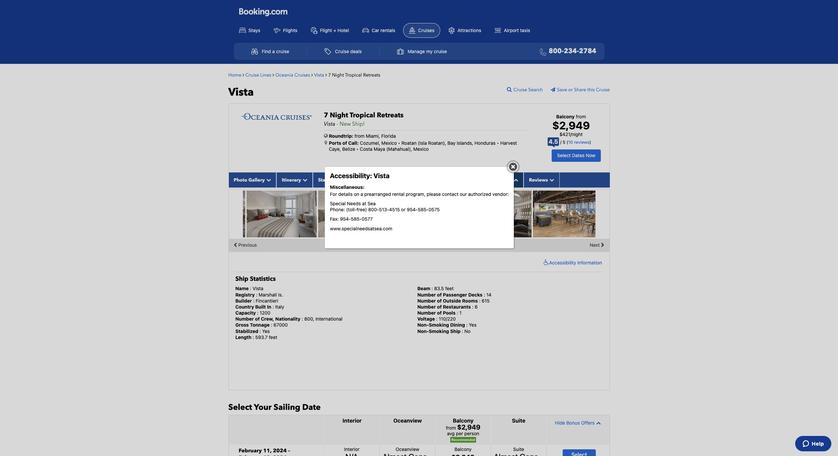 Task type: describe. For each thing, give the bounding box(es) containing it.
cruises link
[[403, 23, 440, 38]]

no
[[464, 328, 471, 334]]

ports
[[329, 140, 341, 146]]

accessibility: vista
[[330, 172, 390, 180]]

harvest caye, belize
[[329, 140, 517, 152]]

7 night tropical retreats
[[328, 72, 380, 78]]

ship statistics name : vista registry : marshall is. builder : fincantieri country built in : italy capacity : 1200 number of crew, nationality : 800, international gross tonnage : 67000 stabilized : yes length : 593.7 feet
[[235, 275, 342, 340]]

balcony for balcony from $2,949 avg per person
[[453, 418, 474, 424]]

585- inside special needs at sea phone: (toll-free) 800-513-4515 or 954-585-0575
[[418, 207, 429, 213]]

beam : 83.5 feet number of passenger decks : 14 number of outside rooms : 615 number of restaurants : 6 number of pools : 1 voltage : 110/220 non-smoking dining : yes non-smoking ship : no
[[417, 286, 491, 334]]

globe image
[[324, 133, 328, 138]]

cruise lines
[[245, 72, 271, 78]]

hide bonus offers
[[555, 420, 595, 426]]

cruise lines link
[[245, 72, 271, 78]]

feet inside beam : 83.5 feet number of passenger decks : 14 number of outside rooms : 615 number of restaurants : 6 number of pools : 1 voltage : 110/220 non-smoking dining : yes non-smoking ship : no
[[445, 286, 454, 292]]

110/220
[[439, 316, 456, 322]]

1 vertical spatial interior
[[344, 447, 360, 452]]

at
[[362, 201, 366, 206]]

oceania cruises link
[[275, 72, 310, 78]]

2 horizontal spatial •
[[497, 140, 499, 146]]

7 night tropical retreats vista - new ship!
[[324, 111, 404, 128]]

car rentals
[[372, 27, 395, 33]]

attractions
[[458, 27, 481, 33]]

accessibility
[[549, 260, 576, 266]]

international
[[315, 316, 342, 322]]

vista inside ship statistics name : vista registry : marshall is. builder : fincantieri country built in : italy capacity : 1200 number of crew, nationality : 800, international gross tonnage : 67000 stabilized : yes length : 593.7 feet
[[253, 286, 263, 292]]

tonnage
[[250, 322, 270, 328]]

paper plane image
[[551, 87, 557, 92]]

fax: 954-585-0577
[[330, 216, 373, 222]]

phone:
[[330, 207, 345, 213]]

yes for statistics
[[262, 328, 270, 334]]

: down crew,
[[271, 322, 272, 328]]

chevron up image inside hide bonus offers link
[[595, 421, 601, 425]]

cruise for cruise deals
[[335, 49, 349, 54]]

vista up prearranged
[[374, 172, 390, 180]]

: right in
[[273, 304, 274, 310]]

0 vertical spatial suite
[[512, 418, 525, 424]]

for details on a prearranged rental program, please contact our authorized vendor:
[[330, 191, 509, 197]]

dates
[[572, 153, 585, 158]]

: left no
[[462, 328, 463, 334]]

0 horizontal spatial •
[[356, 146, 359, 152]]

february 11, 2024 –
[[239, 447, 290, 455]]

accessibility information
[[549, 260, 602, 266]]

pools
[[443, 310, 456, 316]]

: left 1
[[457, 310, 458, 316]]

: left marshall
[[256, 292, 257, 298]]

balcony
[[556, 114, 575, 119]]

800,
[[304, 316, 314, 322]]

nationality
[[275, 316, 300, 322]]

7 for 7 night tropical retreats
[[328, 72, 331, 78]]

800- inside "800-234-2784" link
[[549, 47, 564, 56]]

artist loft image
[[533, 191, 603, 237]]

4.5 / 5 ( 10 reviews )
[[549, 138, 591, 145]]

name
[[235, 286, 249, 292]]

car
[[372, 27, 379, 33]]

: left 83.5
[[432, 286, 433, 292]]

select          dates now
[[557, 153, 595, 158]]

$2,949 for $2,949
[[552, 119, 590, 132]]

oceania cruises image
[[240, 113, 312, 121]]

: up registry
[[250, 286, 251, 292]]

of inside ship statistics name : vista registry : marshall is. builder : fincantieri country built in : italy capacity : 1200 number of crew, nationality : 800, international gross tonnage : 67000 stabilized : yes length : 593.7 feet
[[255, 316, 260, 322]]

offers
[[581, 420, 595, 426]]

chevron left image
[[234, 240, 237, 250]]

ports of call:
[[329, 140, 359, 146]]

1 vertical spatial 585-
[[351, 216, 362, 222]]

-
[[337, 120, 338, 128]]

gross
[[235, 322, 249, 328]]

oceania cruises
[[275, 72, 310, 78]]

1 vertical spatial 954-
[[340, 216, 351, 222]]

crew,
[[261, 316, 274, 322]]

(isla
[[418, 140, 427, 146]]

for
[[330, 191, 337, 197]]

authorized
[[468, 191, 491, 197]]

: left 800,
[[302, 316, 303, 322]]

vendor:
[[492, 191, 509, 197]]

balcony from $2,949 avg per person
[[446, 418, 480, 437]]

yes for :
[[469, 322, 477, 328]]

bay
[[448, 140, 456, 146]]

contact
[[442, 191, 459, 197]]

airport
[[504, 27, 519, 33]]

italy
[[275, 304, 284, 310]]

800-234-2784 link
[[537, 47, 596, 56]]

hide
[[555, 420, 565, 426]]

fincantieri
[[256, 298, 278, 304]]

1 horizontal spatial cruises
[[418, 27, 435, 33]]

0 horizontal spatial mexico
[[381, 140, 397, 146]]

angle right image for home
[[243, 72, 244, 77]]

florida
[[381, 133, 396, 139]]

map marker image
[[325, 140, 327, 145]]

roatan),
[[428, 140, 446, 146]]

: down built at the left bottom of page
[[257, 310, 258, 316]]

1 vertical spatial oceanview
[[396, 447, 419, 452]]

cozumel, mexico • roatan (isla roatan), bay islands, honduras •
[[360, 140, 499, 146]]

decks
[[468, 292, 483, 298]]

1 smoking from the top
[[429, 322, 449, 328]]

cruise right this on the top of page
[[596, 87, 610, 93]]

travel menu navigation
[[234, 43, 604, 60]]

find
[[262, 49, 271, 54]]

2 smoking from the top
[[429, 328, 449, 334]]

cozumel,
[[360, 140, 380, 146]]

special needs at sea phone: (toll-free) 800-513-4515 or 954-585-0575
[[330, 201, 440, 213]]

save or share this cruise
[[557, 87, 610, 93]]

vista link
[[314, 72, 325, 78]]

balcony image
[[318, 191, 388, 237]]

stabilized
[[235, 328, 258, 334]]

enlarge
[[432, 242, 449, 248]]

registry
[[235, 292, 255, 298]]

0 vertical spatial interior
[[343, 418, 362, 424]]

lines
[[260, 72, 271, 78]]

ship inside ship statistics name : vista registry : marshall is. builder : fincantieri country built in : italy capacity : 1200 number of crew, nationality : 800, international gross tonnage : 67000 stabilized : yes length : 593.7 feet
[[235, 275, 248, 283]]

stays
[[248, 27, 260, 33]]

vista main content
[[103, 67, 613, 456]]

recommended image
[[450, 437, 476, 443]]

flight + hotel link
[[305, 23, 354, 37]]

call:
[[348, 140, 359, 146]]

1 vertical spatial suite
[[513, 447, 524, 452]]

7 for 7 night tropical retreats vista - new ship!
[[324, 111, 328, 120]]

flight + hotel
[[320, 27, 349, 33]]

cruise for cruise lines
[[245, 72, 259, 78]]

: right the builder
[[253, 298, 254, 304]]

select for select your sailing date
[[228, 402, 252, 413]]

: left "6"
[[472, 304, 473, 310]]

taxis
[[520, 27, 530, 33]]

: left "110/220"
[[436, 316, 438, 322]]

night for 7 night tropical retreats vista - new ship!
[[330, 111, 348, 120]]

cruise search
[[514, 87, 543, 93]]

builder
[[235, 298, 252, 304]]

booking.com home image
[[239, 8, 287, 17]]

angle right image for vista
[[325, 72, 327, 77]]

cruise deals link
[[317, 45, 369, 58]]

feet inside ship statistics name : vista registry : marshall is. builder : fincantieri country built in : italy capacity : 1200 number of crew, nationality : 800, international gross tonnage : 67000 stabilized : yes length : 593.7 feet
[[269, 335, 277, 340]]

cruise for cruise search
[[514, 87, 527, 93]]

593.7
[[255, 335, 268, 340]]

: left 14
[[484, 292, 485, 298]]

outside
[[443, 298, 461, 304]]

ship inside beam : 83.5 feet number of passenger decks : 14 number of outside rooms : 615 number of restaurants : 6 number of pools : 1 voltage : 110/220 non-smoking dining : yes non-smoking ship : no
[[450, 328, 461, 334]]



Task type: vqa. For each thing, say whether or not it's contained in the screenshot.
approval.
no



Task type: locate. For each thing, give the bounding box(es) containing it.
(
[[567, 140, 568, 145]]

passenger
[[443, 292, 467, 298]]

1 horizontal spatial yes
[[469, 322, 477, 328]]

0 horizontal spatial or
[[401, 207, 406, 213]]

caye,
[[329, 146, 341, 152]]

1 horizontal spatial from
[[446, 425, 456, 431]]

1 horizontal spatial a
[[361, 191, 363, 197]]

0 vertical spatial 954-
[[407, 207, 418, 213]]

tropical down deals
[[345, 72, 362, 78]]

from left the per
[[446, 425, 456, 431]]

1 vertical spatial cruises
[[294, 72, 310, 78]]

1 vertical spatial from
[[355, 133, 365, 139]]

cruises left vista link at the top left of page
[[294, 72, 310, 78]]

from up call:
[[355, 133, 365, 139]]

or
[[568, 87, 573, 93], [401, 207, 406, 213]]

$421
[[560, 131, 570, 137]]

1 vertical spatial smoking
[[429, 328, 449, 334]]

0 horizontal spatial yes
[[262, 328, 270, 334]]

800- left 2784
[[549, 47, 564, 56]]

dialog
[[325, 162, 518, 248]]

: left 615
[[479, 298, 480, 304]]

7 up the globe icon at the left top of the page
[[324, 111, 328, 120]]

800-234-2784
[[549, 47, 596, 56]]

from for $2,949
[[576, 114, 586, 119]]

615
[[482, 298, 490, 304]]

1 vertical spatial tropical
[[350, 111, 375, 120]]

0 vertical spatial retreats
[[363, 72, 380, 78]]

from right balcony
[[576, 114, 586, 119]]

angle right image for oceania cruises
[[311, 72, 313, 77]]

balcony for balcony
[[455, 447, 472, 452]]

cruises up "travel menu" navigation
[[418, 27, 435, 33]]

83.5
[[434, 286, 444, 292]]

0 vertical spatial from
[[576, 114, 586, 119]]

/ up 4.5 / 5 ( 10 reviews )
[[570, 131, 572, 137]]

to
[[426, 242, 430, 248]]

0 vertical spatial select
[[557, 153, 571, 158]]

0 horizontal spatial from
[[355, 133, 365, 139]]

click
[[398, 242, 409, 248]]

on
[[354, 191, 359, 197]]

0 vertical spatial chevron up image
[[512, 178, 518, 182]]

aquamar spa: reception image
[[461, 191, 531, 237]]

0 horizontal spatial a
[[272, 49, 275, 54]]

2 horizontal spatial from
[[576, 114, 586, 119]]

february
[[239, 447, 262, 455]]

a right on
[[361, 191, 363, 197]]

rentals
[[381, 27, 395, 33]]

deals
[[350, 49, 362, 54]]

: down tonnage
[[260, 328, 261, 334]]

• down call:
[[356, 146, 359, 152]]

954- down program,
[[407, 207, 418, 213]]

1 vertical spatial night
[[330, 111, 348, 120]]

585- down for details on a prearranged rental program, please contact our authorized vendor:
[[418, 207, 429, 213]]

1 horizontal spatial $2,949
[[552, 119, 590, 132]]

800- down sea
[[368, 207, 379, 213]]

retreats for 7 night tropical retreats vista - new ship!
[[377, 111, 404, 120]]

select left your
[[228, 402, 252, 413]]

cruise inside "travel menu" navigation
[[335, 49, 349, 54]]

cruise
[[276, 49, 289, 54]]

1 horizontal spatial chevron up image
[[595, 421, 601, 425]]

flights link
[[268, 23, 303, 37]]

800- inside special needs at sea phone: (toll-free) 800-513-4515 or 954-585-0575
[[368, 207, 379, 213]]

chevron up image
[[512, 178, 518, 182], [595, 421, 601, 425]]

details
[[338, 191, 353, 197]]

angle right image
[[243, 72, 244, 77], [272, 72, 274, 77], [311, 72, 313, 77], [325, 72, 327, 77]]

tropical for 7 night tropical retreats
[[345, 72, 362, 78]]

: left 593.7
[[253, 335, 254, 340]]

1 vertical spatial feet
[[269, 335, 277, 340]]

new
[[340, 120, 351, 128]]

cruise left 'search'
[[514, 87, 527, 93]]

select
[[557, 153, 571, 158], [228, 402, 252, 413]]

or inside special needs at sea phone: (toll-free) 800-513-4515 or 954-585-0575
[[401, 207, 406, 213]]

angle right image right home link
[[243, 72, 244, 77]]

angle right image for cruise lines
[[272, 72, 274, 77]]

vista down home link
[[228, 85, 254, 100]]

1 vertical spatial non-
[[417, 328, 429, 334]]

airport taxis
[[504, 27, 530, 33]]

your
[[254, 402, 272, 413]]

our
[[460, 191, 467, 197]]

$2,949 up recommended image
[[457, 424, 480, 431]]

feet right 593.7
[[269, 335, 277, 340]]

balcony down recommended image
[[455, 447, 472, 452]]

1 horizontal spatial mexico
[[413, 146, 429, 152]]

mexico down (isla
[[413, 146, 429, 152]]

person
[[464, 431, 479, 437]]

share
[[574, 87, 586, 93]]

234-
[[564, 47, 579, 56]]

7 right vista link at the top left of page
[[328, 72, 331, 78]]

0 vertical spatial balcony
[[453, 418, 474, 424]]

/ inside 4.5 / 5 ( 10 reviews )
[[560, 140, 562, 145]]

800-
[[549, 47, 564, 56], [368, 207, 379, 213]]

vista inside 7 night tropical retreats vista - new ship!
[[324, 120, 335, 128]]

:
[[250, 286, 251, 292], [432, 286, 433, 292], [256, 292, 257, 298], [484, 292, 485, 298], [253, 298, 254, 304], [479, 298, 480, 304], [273, 304, 274, 310], [472, 304, 473, 310], [257, 310, 258, 316], [457, 310, 458, 316], [302, 316, 303, 322], [436, 316, 438, 322], [271, 322, 272, 328], [466, 322, 468, 328], [260, 328, 261, 334], [462, 328, 463, 334], [253, 335, 254, 340]]

date
[[302, 402, 321, 413]]

search image
[[507, 87, 514, 92]]

1
[[459, 310, 462, 316]]

save or share this cruise link
[[551, 87, 610, 93]]

select down 5
[[557, 153, 571, 158]]

cruise search link
[[507, 87, 550, 93]]

/
[[570, 131, 572, 137], [560, 140, 562, 145]]

angle right image right lines in the left of the page
[[272, 72, 274, 77]]

0 vertical spatial 800-
[[549, 47, 564, 56]]

1 non- from the top
[[417, 322, 429, 328]]

$2,949 up 4.5 / 5 ( 10 reviews )
[[552, 119, 590, 132]]

0 horizontal spatial 800-
[[368, 207, 379, 213]]

is.
[[278, 292, 283, 298]]

roundtrip:
[[329, 133, 353, 139]]

0 vertical spatial non-
[[417, 322, 429, 328]]

balcony up the per
[[453, 418, 474, 424]]

vista left -
[[324, 120, 335, 128]]

horizons image
[[175, 191, 245, 237]]

stays link
[[234, 23, 266, 37]]

previous
[[237, 242, 257, 248]]

image
[[410, 242, 425, 248]]

1 vertical spatial balcony
[[455, 447, 472, 452]]

0 horizontal spatial chevron up image
[[512, 178, 518, 182]]

honduras
[[475, 140, 496, 146]]

hotel
[[337, 27, 349, 33]]

0 horizontal spatial /
[[560, 140, 562, 145]]

1 vertical spatial mexico
[[413, 146, 429, 152]]

0 vertical spatial $2,949
[[552, 119, 590, 132]]

yes up no
[[469, 322, 477, 328]]

photo gallery image thumbnails navigation
[[229, 239, 609, 252]]

$2,949 for from
[[457, 424, 480, 431]]

0 horizontal spatial cruises
[[294, 72, 310, 78]]

1 vertical spatial $2,949
[[457, 424, 480, 431]]

1 vertical spatial a
[[361, 191, 363, 197]]

from for from
[[446, 425, 456, 431]]

accessibility information link
[[542, 260, 602, 266]]

balcony inside balcony from $2,949 avg per person
[[453, 418, 474, 424]]

585- down (toll-
[[351, 216, 362, 222]]

roatan
[[402, 140, 417, 146]]

night for 7 night tropical retreats
[[332, 72, 344, 78]]

• up (mahahual),
[[398, 140, 400, 146]]

angle right image left 7 night tropical retreats
[[325, 72, 327, 77]]

non-
[[417, 322, 429, 328], [417, 328, 429, 334]]

1 vertical spatial retreats
[[377, 111, 404, 120]]

chevron right image
[[601, 240, 604, 250]]

: up no
[[466, 322, 468, 328]]

tropical up ship!
[[350, 111, 375, 120]]

1 vertical spatial yes
[[262, 328, 270, 334]]

0 horizontal spatial feet
[[269, 335, 277, 340]]

from inside balcony from $2,949 $421 / night
[[576, 114, 586, 119]]

0 vertical spatial feet
[[445, 286, 454, 292]]

belize
[[342, 146, 355, 152]]

ship up name
[[235, 275, 248, 283]]

0 vertical spatial 7
[[328, 72, 331, 78]]

cruise left lines in the left of the page
[[245, 72, 259, 78]]

attractions link
[[443, 23, 487, 37]]

1 vertical spatial ship
[[450, 328, 461, 334]]

0 vertical spatial or
[[568, 87, 573, 93]]

information
[[577, 260, 602, 266]]

0 vertical spatial smoking
[[429, 322, 449, 328]]

5
[[563, 140, 565, 145]]

1 vertical spatial /
[[560, 140, 562, 145]]

oceanview image
[[246, 191, 317, 237]]

tropical inside 7 night tropical retreats vista - new ship!
[[350, 111, 375, 120]]

• left harvest
[[497, 140, 499, 146]]

1 horizontal spatial 585-
[[418, 207, 429, 213]]

previous link
[[232, 240, 257, 250]]

from inside balcony from $2,949 avg per person
[[446, 425, 456, 431]]

/ left 5
[[560, 140, 562, 145]]

a inside navigation
[[272, 49, 275, 54]]

cruise left deals
[[335, 49, 349, 54]]

2 vertical spatial from
[[446, 425, 456, 431]]

1 horizontal spatial •
[[398, 140, 400, 146]]

airport taxis link
[[489, 23, 536, 37]]

night inside 7 night tropical retreats vista - new ship!
[[330, 111, 348, 120]]

search
[[528, 87, 543, 93]]

0 vertical spatial night
[[332, 72, 344, 78]]

1 vertical spatial chevron up image
[[595, 421, 601, 425]]

yes up 593.7
[[262, 328, 270, 334]]

wheelchair image
[[542, 260, 549, 266]]

)
[[590, 140, 591, 145]]

7
[[328, 72, 331, 78], [324, 111, 328, 120]]

ship down the dining
[[450, 328, 461, 334]]

this
[[587, 87, 595, 93]]

mexico down florida at top left
[[381, 140, 397, 146]]

suite
[[512, 418, 525, 424], [513, 447, 524, 452]]

954- inside special needs at sea phone: (toll-free) 800-513-4515 or 954-585-0575
[[407, 207, 418, 213]]

0 vertical spatial 585-
[[418, 207, 429, 213]]

bonus
[[566, 420, 580, 426]]

islands,
[[457, 140, 473, 146]]

0 vertical spatial tropical
[[345, 72, 362, 78]]

1 vertical spatial select
[[228, 402, 252, 413]]

now
[[586, 153, 595, 158]]

miami,
[[366, 133, 380, 139]]

statistics
[[250, 275, 276, 283]]

0 horizontal spatial 954-
[[340, 216, 351, 222]]

reviews
[[574, 140, 590, 145]]

954-
[[407, 207, 418, 213], [340, 216, 351, 222]]

a right find
[[272, 49, 275, 54]]

0 vertical spatial /
[[570, 131, 572, 137]]

sailing
[[274, 402, 300, 413]]

1 horizontal spatial select
[[557, 153, 571, 158]]

1 horizontal spatial feet
[[445, 286, 454, 292]]

0 vertical spatial ship
[[235, 275, 248, 283]]

roundtrip: from miami, florida
[[329, 133, 396, 139]]

dialog containing accessibility:
[[325, 162, 518, 248]]

or right save
[[568, 87, 573, 93]]

4 angle right image from the left
[[325, 72, 327, 77]]

0 horizontal spatial 585-
[[351, 216, 362, 222]]

1 horizontal spatial ship
[[450, 328, 461, 334]]

click image to enlarge
[[398, 242, 449, 248]]

1 horizontal spatial 800-
[[549, 47, 564, 56]]

0 vertical spatial yes
[[469, 322, 477, 328]]

1 horizontal spatial /
[[570, 131, 572, 137]]

tropical for 7 night tropical retreats vista - new ship!
[[350, 111, 375, 120]]

$2,949 inside balcony from $2,949 avg per person
[[457, 424, 480, 431]]

dining
[[450, 322, 465, 328]]

select your sailing date
[[228, 402, 321, 413]]

4.5
[[549, 138, 558, 145]]

number inside ship statistics name : vista registry : marshall is. builder : fincantieri country built in : italy capacity : 1200 number of crew, nationality : 800, international gross tonnage : 67000 stabilized : yes length : 593.7 feet
[[235, 316, 254, 322]]

11,
[[263, 447, 272, 455]]

0 vertical spatial oceanview
[[393, 418, 422, 424]]

feet up passenger
[[445, 286, 454, 292]]

retreats for 7 night tropical retreats
[[363, 72, 380, 78]]

2024
[[273, 447, 287, 455]]

/ inside balcony from $2,949 $421 / night
[[570, 131, 572, 137]]

yes inside beam : 83.5 feet number of passenger decks : 14 number of outside rooms : 615 number of restaurants : 6 number of pools : 1 voltage : 110/220 non-smoking dining : yes non-smoking ship : no
[[469, 322, 477, 328]]

home
[[228, 72, 241, 78]]

2 angle right image from the left
[[272, 72, 274, 77]]

home link
[[228, 72, 241, 78]]

1 horizontal spatial 954-
[[407, 207, 418, 213]]

3 angle right image from the left
[[311, 72, 313, 77]]

0 vertical spatial mexico
[[381, 140, 397, 146]]

built
[[255, 304, 266, 310]]

0 vertical spatial cruises
[[418, 27, 435, 33]]

car rentals link
[[357, 23, 401, 37]]

0 horizontal spatial select
[[228, 402, 252, 413]]

2 non- from the top
[[417, 328, 429, 334]]

costa maya (mahahual), mexico
[[359, 146, 429, 152]]

1 vertical spatial or
[[401, 207, 406, 213]]

avg
[[447, 431, 455, 437]]

restaurants
[[443, 304, 471, 310]]

vista down statistics
[[253, 286, 263, 292]]

954- right the fax: at left top
[[340, 216, 351, 222]]

0 vertical spatial a
[[272, 49, 275, 54]]

7 inside 7 night tropical retreats vista - new ship!
[[324, 111, 328, 120]]

tropical
[[345, 72, 362, 78], [350, 111, 375, 120]]

night right vista link at the top left of page
[[332, 72, 344, 78]]

1 vertical spatial 7
[[324, 111, 328, 120]]

1 vertical spatial 800-
[[368, 207, 379, 213]]

6
[[475, 304, 478, 310]]

suite image
[[390, 191, 460, 237]]

save
[[557, 87, 567, 93]]

night up -
[[330, 111, 348, 120]]

0 horizontal spatial $2,949
[[457, 424, 480, 431]]

angle right image left vista link at the top left of page
[[311, 72, 313, 77]]

select for select          dates now
[[557, 153, 571, 158]]

retreats inside 7 night tropical retreats vista - new ship!
[[377, 111, 404, 120]]

sea
[[368, 201, 376, 206]]

night
[[572, 131, 583, 137]]

yes inside ship statistics name : vista registry : marshall is. builder : fincantieri country built in : italy capacity : 1200 number of crew, nationality : 800, international gross tonnage : 67000 stabilized : yes length : 593.7 feet
[[262, 328, 270, 334]]

1 angle right image from the left
[[243, 72, 244, 77]]

vista right oceania cruises
[[314, 72, 324, 78]]

beam
[[417, 286, 430, 292]]

or right 4515
[[401, 207, 406, 213]]

0 horizontal spatial ship
[[235, 275, 248, 283]]

cruises inside vista main content
[[294, 72, 310, 78]]

1 horizontal spatial or
[[568, 87, 573, 93]]

or inside vista main content
[[568, 87, 573, 93]]

maya
[[374, 146, 385, 152]]



